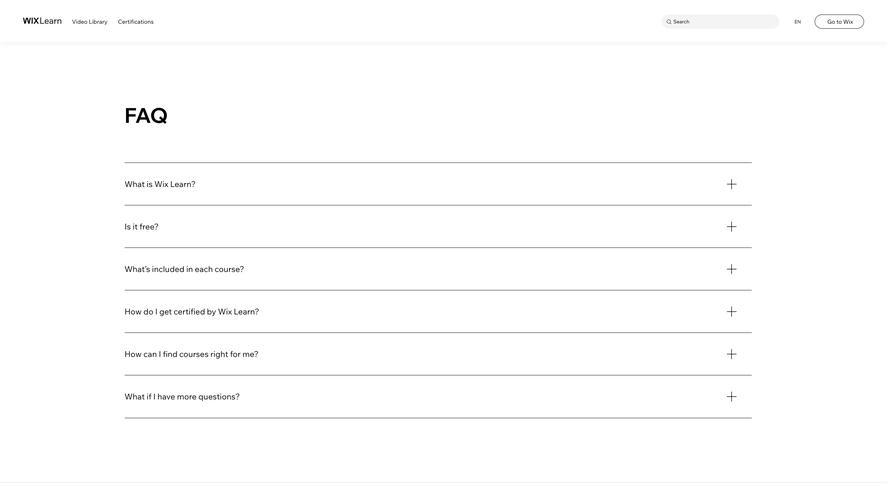 Task type: describe. For each thing, give the bounding box(es) containing it.
is
[[147, 179, 153, 189]]

go
[[828, 18, 836, 25]]

i for find
[[159, 349, 161, 359]]

to
[[837, 18, 842, 25]]

what's
[[125, 264, 150, 274]]

more
[[177, 392, 197, 402]]

in
[[186, 264, 193, 274]]

have
[[158, 392, 175, 402]]

en button
[[791, 15, 805, 29]]

what is wix learn?
[[125, 179, 196, 189]]

find
[[163, 349, 178, 359]]

2 vertical spatial wix
[[218, 307, 232, 317]]

certified
[[174, 307, 205, 317]]

en
[[795, 19, 802, 25]]

video library link
[[72, 18, 107, 25]]

right
[[211, 349, 228, 359]]

how for how can i find courses right for me?
[[125, 349, 142, 359]]

how do i get certified by wix learn?
[[125, 307, 259, 317]]

what for what is wix learn?
[[125, 179, 145, 189]]

courses
[[179, 349, 209, 359]]

i for have
[[153, 392, 156, 402]]

is it free?
[[125, 222, 159, 232]]

can
[[144, 349, 157, 359]]

if
[[147, 392, 152, 402]]

menu bar containing video library
[[0, 0, 888, 42]]

get
[[159, 307, 172, 317]]



Task type: vqa. For each thing, say whether or not it's contained in the screenshot.
New
no



Task type: locate. For each thing, give the bounding box(es) containing it.
learn? right by
[[234, 307, 259, 317]]

0 vertical spatial wix
[[844, 18, 854, 25]]

what left the if on the left bottom of the page
[[125, 392, 145, 402]]

free?
[[140, 222, 159, 232]]

what's included in each course?
[[125, 264, 244, 274]]

for
[[230, 349, 241, 359]]

i for get
[[155, 307, 158, 317]]

0 vertical spatial i
[[155, 307, 158, 317]]

1 vertical spatial learn?
[[234, 307, 259, 317]]

what left 'is'
[[125, 179, 145, 189]]

i right the if on the left bottom of the page
[[153, 392, 156, 402]]

1 vertical spatial wix
[[154, 179, 168, 189]]

course?
[[215, 264, 244, 274]]

i right can at the left bottom of page
[[159, 349, 161, 359]]

go to wix
[[828, 18, 854, 25]]

learn? right 'is'
[[170, 179, 196, 189]]

each
[[195, 264, 213, 274]]

1 vertical spatial how
[[125, 349, 142, 359]]

2 vertical spatial i
[[153, 392, 156, 402]]

how can i find courses right for me?
[[125, 349, 259, 359]]

what
[[125, 179, 145, 189], [125, 392, 145, 402]]

how left do
[[125, 307, 142, 317]]

2 what from the top
[[125, 392, 145, 402]]

0 vertical spatial how
[[125, 307, 142, 317]]

1 what from the top
[[125, 179, 145, 189]]

wix
[[844, 18, 854, 25], [154, 179, 168, 189], [218, 307, 232, 317]]

wix for to
[[844, 18, 854, 25]]

i
[[155, 307, 158, 317], [159, 349, 161, 359], [153, 392, 156, 402]]

me?
[[243, 349, 259, 359]]

0 horizontal spatial learn?
[[170, 179, 196, 189]]

video library
[[72, 18, 107, 25]]

wix inside "menu bar"
[[844, 18, 854, 25]]

menu bar
[[0, 0, 888, 42]]

it
[[133, 222, 138, 232]]

certifications
[[118, 18, 154, 25]]

wix right by
[[218, 307, 232, 317]]

do
[[144, 307, 153, 317]]

how
[[125, 307, 142, 317], [125, 349, 142, 359]]

1 horizontal spatial wix
[[218, 307, 232, 317]]

certifications link
[[118, 18, 154, 25]]

learn?
[[170, 179, 196, 189], [234, 307, 259, 317]]

2 how from the top
[[125, 349, 142, 359]]

1 how from the top
[[125, 307, 142, 317]]

wix right 'is'
[[154, 179, 168, 189]]

video
[[72, 18, 88, 25]]

faq
[[125, 102, 168, 128]]

0 vertical spatial learn?
[[170, 179, 196, 189]]

how left can at the left bottom of page
[[125, 349, 142, 359]]

what for what if i have more questions?
[[125, 392, 145, 402]]

included
[[152, 264, 185, 274]]

by
[[207, 307, 216, 317]]

i right do
[[155, 307, 158, 317]]

2 horizontal spatial wix
[[844, 18, 854, 25]]

0 vertical spatial what
[[125, 179, 145, 189]]

0 horizontal spatial wix
[[154, 179, 168, 189]]

1 vertical spatial what
[[125, 392, 145, 402]]

library
[[89, 18, 107, 25]]

go to wix link
[[815, 15, 865, 29]]

wix right to
[[844, 18, 854, 25]]

how for how do i get certified by wix learn?
[[125, 307, 142, 317]]

is
[[125, 222, 131, 232]]

1 horizontal spatial learn?
[[234, 307, 259, 317]]

1 vertical spatial i
[[159, 349, 161, 359]]

Search text field
[[672, 17, 778, 26]]

wix for is
[[154, 179, 168, 189]]

questions?
[[199, 392, 240, 402]]

what if i have more questions?
[[125, 392, 240, 402]]



